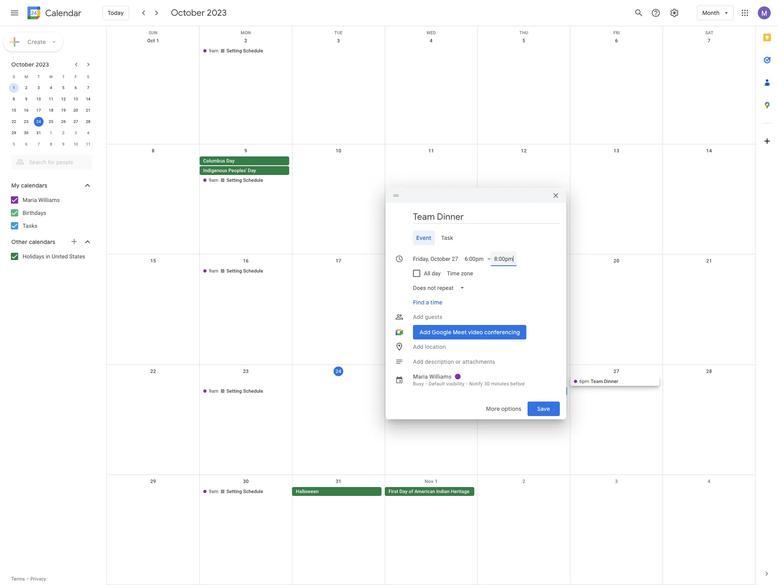 Task type: describe. For each thing, give the bounding box(es) containing it.
m
[[24, 74, 28, 79]]

row group containing 1
[[8, 82, 94, 150]]

birthdays
[[23, 210, 46, 216]]

oct 1
[[147, 38, 159, 44]]

1 horizontal spatial 20
[[614, 258, 620, 264]]

2 s from the left
[[87, 74, 89, 79]]

22 element
[[9, 117, 19, 127]]

onboarding button
[[478, 267, 567, 276]]

30 for 1
[[24, 131, 29, 135]]

task button
[[438, 231, 457, 245]]

sun
[[149, 30, 158, 36]]

1 vertical spatial 18
[[429, 258, 434, 264]]

schedule for 16
[[243, 269, 263, 274]]

other calendars button
[[2, 236, 100, 249]]

calendars for my calendars
[[21, 182, 47, 189]]

holidays in united states
[[23, 253, 85, 260]]

notify 30 minutes before
[[470, 381, 525, 387]]

1 horizontal spatial 22
[[150, 369, 156, 374]]

8 for october 2023
[[13, 97, 15, 101]]

29 for nov 1
[[150, 479, 156, 485]]

15 element
[[9, 106, 19, 115]]

my calendars
[[11, 182, 47, 189]]

9am for 2
[[209, 48, 219, 54]]

progress check button
[[385, 387, 475, 396]]

1 t from the left
[[37, 74, 40, 79]]

location
[[425, 344, 446, 350]]

2 9am from the top
[[209, 178, 219, 183]]

columbus
[[203, 158, 225, 164]]

event button
[[413, 231, 435, 245]]

23 element
[[21, 117, 31, 127]]

2 horizontal spatial 7
[[708, 38, 711, 44]]

add guests button
[[410, 310, 560, 325]]

indian
[[437, 489, 450, 495]]

17 element
[[34, 106, 43, 115]]

13 element
[[71, 94, 81, 104]]

1 vertical spatial 17
[[336, 258, 342, 264]]

4 inside november 4 element
[[87, 131, 89, 135]]

event
[[417, 235, 432, 242]]

main drawer image
[[10, 8, 19, 18]]

tue
[[335, 30, 343, 36]]

terms link
[[11, 577, 25, 582]]

1 horizontal spatial 8
[[50, 142, 52, 147]]

privacy
[[30, 577, 46, 582]]

peoples'
[[229, 168, 247, 174]]

other
[[11, 239, 28, 246]]

setting schedule for 2
[[227, 48, 263, 54]]

31 for 1
[[36, 131, 41, 135]]

to element
[[488, 256, 491, 262]]

1 horizontal spatial october
[[171, 7, 205, 19]]

1 horizontal spatial 15
[[150, 258, 156, 264]]

setting schedule for 16
[[227, 269, 263, 274]]

all
[[424, 270, 431, 277]]

1 horizontal spatial 2023
[[207, 7, 227, 19]]

0 horizontal spatial 5
[[13, 142, 15, 147]]

sat
[[706, 30, 714, 36]]

wed
[[427, 30, 436, 36]]

1 vertical spatial 10
[[74, 142, 78, 147]]

1 vertical spatial 21
[[707, 258, 713, 264]]

halloween button
[[292, 487, 382, 496]]

november 1 element
[[46, 128, 56, 138]]

14 for october 2023
[[86, 97, 91, 101]]

1 horizontal spatial maria williams
[[413, 374, 452, 380]]

day for first
[[400, 489, 408, 495]]

19 element
[[59, 106, 68, 115]]

setting for 23
[[227, 389, 242, 394]]

grid containing oct 1
[[107, 26, 756, 586]]

1 horizontal spatial –
[[488, 256, 491, 262]]

16 inside the october 2023 grid
[[24, 108, 29, 113]]

day
[[432, 270, 441, 277]]

of
[[409, 489, 413, 495]]

default
[[429, 381, 445, 387]]

24, today element
[[34, 117, 43, 127]]

16 element
[[21, 106, 31, 115]]

Add title and time text field
[[413, 211, 560, 223]]

1 horizontal spatial 27
[[614, 369, 620, 374]]

first
[[389, 489, 398, 495]]

states
[[69, 253, 85, 260]]

18 element
[[46, 106, 56, 115]]

united
[[52, 253, 68, 260]]

halloween
[[296, 489, 319, 495]]

terms
[[11, 577, 25, 582]]

create button
[[3, 32, 63, 52]]

team
[[591, 379, 603, 384]]

1 vertical spatial 5
[[62, 86, 65, 90]]

mon
[[241, 30, 251, 36]]

holidays
[[23, 253, 44, 260]]

26
[[61, 119, 66, 124]]

november 6 element
[[21, 140, 31, 149]]

november 10 element
[[71, 140, 81, 149]]

1 vertical spatial 9
[[62, 142, 65, 147]]

indigenous
[[203, 168, 227, 174]]

1 horizontal spatial 24
[[336, 369, 342, 374]]

nov 1
[[425, 479, 438, 485]]

14 element
[[83, 94, 93, 104]]

28 inside the october 2023 grid
[[86, 119, 91, 124]]

in
[[46, 253, 50, 260]]

nov
[[425, 479, 434, 485]]

november 2 element
[[59, 128, 68, 138]]

1 horizontal spatial tab list
[[756, 26, 779, 563]]

6pm
[[580, 379, 590, 384]]

find a time
[[413, 299, 443, 306]]

0 vertical spatial october 2023
[[171, 7, 227, 19]]

progress
[[408, 389, 428, 394]]

description
[[425, 359, 454, 365]]

calendar heading
[[44, 7, 81, 19]]

all day
[[424, 270, 441, 277]]

month inside dropdown button
[[703, 9, 720, 17]]

6 inside november 6 element
[[25, 142, 27, 147]]

1 s from the left
[[13, 74, 15, 79]]

2 schedule from the top
[[243, 178, 263, 183]]

terms – privacy
[[11, 577, 46, 582]]

month button
[[698, 3, 734, 23]]

25 element
[[46, 117, 56, 127]]

2 horizontal spatial 30
[[484, 381, 490, 387]]

row containing s
[[8, 71, 94, 82]]

setting for 16
[[227, 269, 242, 274]]

privacy link
[[30, 577, 46, 582]]

1 vertical spatial maria
[[413, 374, 428, 380]]

Start date text field
[[413, 254, 459, 264]]

time
[[431, 299, 443, 306]]

2 inside "element"
[[62, 131, 65, 135]]

10 element
[[34, 94, 43, 104]]

30 for nov 1
[[243, 479, 249, 485]]

guests
[[425, 314, 443, 320]]

2 setting from the top
[[227, 178, 242, 183]]

attachments
[[463, 359, 496, 365]]

columbus day indigenous peoples' day
[[203, 158, 256, 174]]

day for columbus
[[227, 158, 235, 164]]

first day of american indian heritage month button
[[385, 487, 485, 496]]

setting schedule inside cell
[[227, 178, 263, 183]]

row containing 1
[[8, 82, 94, 94]]

1 horizontal spatial 6
[[75, 86, 77, 90]]

1 vertical spatial 2023
[[36, 61, 49, 68]]

1 vertical spatial october 2023
[[11, 61, 49, 68]]

today button
[[103, 3, 129, 23]]

add for add description or attachments
[[413, 359, 424, 365]]

1 vertical spatial day
[[248, 168, 256, 174]]

1 horizontal spatial 16
[[243, 258, 249, 264]]

november 9 element
[[59, 140, 68, 149]]

dinner
[[604, 379, 619, 384]]



Task type: vqa. For each thing, say whether or not it's contained in the screenshot.


Task type: locate. For each thing, give the bounding box(es) containing it.
5 setting from the top
[[227, 489, 242, 495]]

williams down the my calendars dropdown button on the top of page
[[38, 197, 60, 203]]

2
[[245, 38, 247, 44], [25, 86, 27, 90], [62, 131, 65, 135], [523, 479, 526, 485]]

thu
[[520, 30, 529, 36]]

27 down 20 element
[[74, 119, 78, 124]]

0 vertical spatial 7
[[708, 38, 711, 44]]

add down the "add location"
[[413, 359, 424, 365]]

5 schedule from the top
[[243, 489, 263, 495]]

1 setting schedule from the top
[[227, 48, 263, 54]]

1 down 25 "element"
[[50, 131, 52, 135]]

williams inside my calendars list
[[38, 197, 60, 203]]

indigenous peoples' day button
[[200, 166, 289, 175]]

0 horizontal spatial 30
[[24, 131, 29, 135]]

0 horizontal spatial 17
[[36, 108, 41, 113]]

1
[[156, 38, 159, 44], [13, 86, 15, 90], [50, 131, 52, 135], [435, 479, 438, 485]]

november 7 element
[[34, 140, 43, 149]]

s right f
[[87, 74, 89, 79]]

my calendars button
[[2, 179, 100, 192]]

1 vertical spatial 22
[[150, 369, 156, 374]]

time zone button
[[444, 266, 477, 281]]

9am
[[209, 48, 219, 54], [209, 178, 219, 183], [209, 269, 219, 274], [209, 389, 219, 394], [209, 489, 219, 495]]

4
[[430, 38, 433, 44], [50, 86, 52, 90], [87, 131, 89, 135], [708, 479, 711, 485]]

1 vertical spatial calendars
[[29, 239, 55, 246]]

4 setting schedule from the top
[[227, 389, 263, 394]]

1 vertical spatial 24
[[336, 369, 342, 374]]

s
[[13, 74, 15, 79], [87, 74, 89, 79]]

11 element
[[46, 94, 56, 104]]

1 horizontal spatial 30
[[243, 479, 249, 485]]

november 3 element
[[71, 128, 81, 138]]

23 inside row group
[[24, 119, 29, 124]]

0 horizontal spatial t
[[37, 74, 40, 79]]

22
[[12, 119, 16, 124], [150, 369, 156, 374]]

1 vertical spatial 8
[[50, 142, 52, 147]]

1 right oct
[[156, 38, 159, 44]]

minutes
[[491, 381, 509, 387]]

13 for october 2023
[[74, 97, 78, 101]]

find a time button
[[410, 295, 446, 310]]

6 down fri at right top
[[615, 38, 618, 44]]

31 inside the october 2023 grid
[[36, 131, 41, 135]]

17
[[36, 108, 41, 113], [336, 258, 342, 264]]

0 horizontal spatial 23
[[24, 119, 29, 124]]

day inside button
[[400, 489, 408, 495]]

november 8 element
[[46, 140, 56, 149]]

27 inside the october 2023 grid
[[74, 119, 78, 124]]

24 inside cell
[[36, 119, 41, 124]]

grid
[[107, 26, 756, 586]]

t left f
[[62, 74, 65, 79]]

7 up 14 element
[[87, 86, 89, 90]]

0 vertical spatial 11
[[49, 97, 53, 101]]

20 element
[[71, 106, 81, 115]]

time
[[447, 270, 460, 277]]

7 inside november 7 element
[[37, 142, 40, 147]]

21 element
[[83, 106, 93, 115]]

row containing oct 1
[[107, 34, 756, 145]]

month up sat
[[703, 9, 720, 17]]

0 vertical spatial 29
[[12, 131, 16, 135]]

21 inside the october 2023 grid
[[86, 108, 91, 113]]

tab list containing event
[[392, 231, 560, 245]]

2 t from the left
[[62, 74, 65, 79]]

2 horizontal spatial 8
[[152, 148, 155, 154]]

add guests
[[413, 314, 443, 320]]

1 horizontal spatial 5
[[62, 86, 65, 90]]

4 setting from the top
[[227, 389, 242, 394]]

14 inside the october 2023 grid
[[86, 97, 91, 101]]

End time text field
[[495, 254, 514, 264]]

other calendars
[[11, 239, 55, 246]]

1 horizontal spatial 10
[[74, 142, 78, 147]]

0 horizontal spatial 22
[[12, 119, 16, 124]]

9am for 16
[[209, 269, 219, 274]]

1 horizontal spatial 28
[[707, 369, 713, 374]]

16
[[24, 108, 29, 113], [243, 258, 249, 264]]

month inside button
[[471, 489, 485, 495]]

calendars up the in
[[29, 239, 55, 246]]

24 cell
[[32, 116, 45, 128]]

find
[[413, 299, 425, 306]]

31 element
[[34, 128, 43, 138]]

0 vertical spatial 14
[[86, 97, 91, 101]]

november 4 element
[[83, 128, 93, 138]]

t left w
[[37, 74, 40, 79]]

american
[[415, 489, 435, 495]]

or
[[456, 359, 461, 365]]

None search field
[[0, 152, 100, 170]]

october
[[171, 7, 205, 19], [11, 61, 34, 68]]

maria up busy
[[413, 374, 428, 380]]

27 element
[[71, 117, 81, 127]]

2 vertical spatial 5
[[13, 142, 15, 147]]

williams up default at bottom right
[[430, 374, 452, 380]]

17 inside the october 2023 grid
[[36, 108, 41, 113]]

2 vertical spatial 7
[[37, 142, 40, 147]]

w
[[49, 74, 53, 79]]

my
[[11, 182, 20, 189]]

9 down november 2 "element"
[[62, 142, 65, 147]]

maria up birthdays
[[23, 197, 37, 203]]

12 for october 2023
[[61, 97, 66, 101]]

maria williams
[[23, 197, 60, 203], [413, 374, 452, 380]]

0 horizontal spatial 28
[[86, 119, 91, 124]]

1 horizontal spatial 23
[[243, 369, 249, 374]]

0 horizontal spatial 21
[[86, 108, 91, 113]]

1 cell
[[8, 82, 20, 94]]

9 for sun
[[245, 148, 247, 154]]

default visibility
[[429, 381, 465, 387]]

0 horizontal spatial 7
[[37, 142, 40, 147]]

day up peoples'
[[227, 158, 235, 164]]

s up 1 cell
[[13, 74, 15, 79]]

5 up 12 element
[[62, 86, 65, 90]]

setting for 30
[[227, 489, 242, 495]]

10 for sun
[[336, 148, 342, 154]]

None field
[[410, 281, 472, 295]]

setting
[[227, 48, 242, 54], [227, 178, 242, 183], [227, 269, 242, 274], [227, 389, 242, 394], [227, 489, 242, 495]]

1 horizontal spatial 21
[[707, 258, 713, 264]]

31 up halloween button
[[336, 479, 342, 485]]

0 horizontal spatial 29
[[12, 131, 16, 135]]

7 down sat
[[708, 38, 711, 44]]

onboarding
[[498, 269, 524, 274]]

– right start time text field
[[488, 256, 491, 262]]

task
[[441, 235, 453, 242]]

row containing 5
[[8, 139, 94, 150]]

my calendars list
[[2, 194, 100, 232]]

1 9am from the top
[[209, 48, 219, 54]]

november 5 element
[[9, 140, 19, 149]]

schedule for 2
[[243, 48, 263, 54]]

0 horizontal spatial williams
[[38, 197, 60, 203]]

13 for sun
[[614, 148, 620, 154]]

day down the columbus day button
[[248, 168, 256, 174]]

1 vertical spatial williams
[[430, 374, 452, 380]]

calendars
[[21, 182, 47, 189], [29, 239, 55, 246]]

28 element
[[83, 117, 93, 127]]

zone
[[461, 270, 474, 277]]

30 element
[[21, 128, 31, 138]]

5 down 29 element
[[13, 142, 15, 147]]

1 setting from the top
[[227, 48, 242, 54]]

calendars for other calendars
[[29, 239, 55, 246]]

0 vertical spatial 8
[[13, 97, 15, 101]]

add down find
[[413, 314, 424, 320]]

0 vertical spatial 28
[[86, 119, 91, 124]]

5 9am from the top
[[209, 489, 219, 495]]

visibility
[[446, 381, 465, 387]]

9am for 30
[[209, 489, 219, 495]]

11 for october 2023
[[49, 97, 53, 101]]

today
[[108, 9, 124, 17]]

15
[[12, 108, 16, 113], [150, 258, 156, 264]]

month
[[703, 9, 720, 17], [471, 489, 485, 495]]

3 schedule from the top
[[243, 269, 263, 274]]

1 horizontal spatial maria
[[413, 374, 428, 380]]

2 vertical spatial 10
[[336, 148, 342, 154]]

schedule for 23
[[243, 389, 263, 394]]

13 inside row group
[[74, 97, 78, 101]]

0 vertical spatial 6
[[615, 38, 618, 44]]

9
[[25, 97, 27, 101], [62, 142, 65, 147], [245, 148, 247, 154]]

1 vertical spatial october
[[11, 61, 34, 68]]

2 add from the top
[[413, 344, 424, 350]]

8 for sun
[[152, 148, 155, 154]]

0 horizontal spatial 6
[[25, 142, 27, 147]]

1 vertical spatial 30
[[484, 381, 490, 387]]

calendars right 'my'
[[21, 182, 47, 189]]

27 up dinner
[[614, 369, 620, 374]]

0 horizontal spatial october 2023
[[11, 61, 49, 68]]

2 vertical spatial 9
[[245, 148, 247, 154]]

0 horizontal spatial day
[[227, 158, 235, 164]]

26 element
[[59, 117, 68, 127]]

0 horizontal spatial maria williams
[[23, 197, 60, 203]]

tasks
[[23, 223, 37, 229]]

add other calendars image
[[70, 238, 78, 246]]

2023
[[207, 7, 227, 19], [36, 61, 49, 68]]

time zone
[[447, 270, 474, 277]]

0 horizontal spatial 24
[[36, 119, 41, 124]]

row
[[107, 26, 756, 36], [107, 34, 756, 145], [8, 71, 94, 82], [8, 82, 94, 94], [8, 94, 94, 105], [8, 105, 94, 116], [8, 116, 94, 128], [8, 128, 94, 139], [8, 139, 94, 150], [107, 145, 756, 255], [107, 255, 756, 365], [107, 365, 756, 475], [107, 475, 756, 586]]

f
[[75, 74, 77, 79]]

notify
[[470, 381, 483, 387]]

setting schedule for 30
[[227, 489, 263, 495]]

9 up "16" element
[[25, 97, 27, 101]]

5
[[523, 38, 526, 44], [62, 86, 65, 90], [13, 142, 15, 147]]

0 vertical spatial williams
[[38, 197, 60, 203]]

19
[[61, 108, 66, 113]]

0 horizontal spatial 31
[[36, 131, 41, 135]]

0 horizontal spatial 16
[[24, 108, 29, 113]]

cell
[[107, 46, 200, 56], [292, 46, 385, 56], [385, 46, 478, 56], [478, 46, 571, 56], [571, 46, 663, 56], [107, 157, 200, 186], [200, 157, 292, 186], [292, 157, 385, 186], [385, 157, 478, 186], [478, 157, 571, 186], [571, 157, 663, 186], [107, 267, 200, 277], [292, 267, 385, 277], [385, 267, 478, 277], [571, 267, 663, 277], [107, 377, 200, 397], [292, 377, 385, 397], [663, 377, 756, 397], [107, 487, 200, 497], [571, 487, 663, 497]]

1 horizontal spatial t
[[62, 74, 65, 79]]

0 vertical spatial 20
[[74, 108, 78, 113]]

4 9am from the top
[[209, 389, 219, 394]]

– right terms link
[[26, 577, 29, 582]]

maria williams up default at bottom right
[[413, 374, 452, 380]]

0 horizontal spatial 20
[[74, 108, 78, 113]]

1 add from the top
[[413, 314, 424, 320]]

31 down 24, today element
[[36, 131, 41, 135]]

maria williams up birthdays
[[23, 197, 60, 203]]

18
[[49, 108, 53, 113], [429, 258, 434, 264]]

12 for sun
[[521, 148, 527, 154]]

2 vertical spatial add
[[413, 359, 424, 365]]

2 vertical spatial day
[[400, 489, 408, 495]]

22 inside the october 2023 grid
[[12, 119, 16, 124]]

0 horizontal spatial 12
[[61, 97, 66, 101]]

add inside dropdown button
[[413, 314, 424, 320]]

heritage
[[451, 489, 470, 495]]

28
[[86, 119, 91, 124], [707, 369, 713, 374]]

1 horizontal spatial 11
[[86, 142, 91, 147]]

2 horizontal spatial 5
[[523, 38, 526, 44]]

0 horizontal spatial october
[[11, 61, 34, 68]]

0 horizontal spatial 9
[[25, 97, 27, 101]]

busy
[[413, 381, 424, 387]]

calendar
[[45, 7, 81, 19]]

4 schedule from the top
[[243, 389, 263, 394]]

11 for sun
[[429, 148, 434, 154]]

0 horizontal spatial month
[[471, 489, 485, 495]]

setting for 2
[[227, 48, 242, 54]]

a
[[426, 299, 429, 306]]

0 horizontal spatial 14
[[86, 97, 91, 101]]

0 vertical spatial 27
[[74, 119, 78, 124]]

1 vertical spatial 23
[[243, 369, 249, 374]]

1 horizontal spatial 17
[[336, 258, 342, 264]]

14 for sun
[[707, 148, 713, 154]]

3 add from the top
[[413, 359, 424, 365]]

11 inside november 11 element
[[86, 142, 91, 147]]

10 for october 2023
[[36, 97, 41, 101]]

1 horizontal spatial day
[[248, 168, 256, 174]]

31
[[36, 131, 41, 135], [336, 479, 342, 485]]

1 horizontal spatial 7
[[87, 86, 89, 90]]

setting schedule for 23
[[227, 389, 263, 394]]

0 vertical spatial 5
[[523, 38, 526, 44]]

columbus day button
[[200, 157, 289, 166]]

2 horizontal spatial 6
[[615, 38, 618, 44]]

6 down f
[[75, 86, 77, 90]]

18 down "11" element
[[49, 108, 53, 113]]

5 down thu
[[523, 38, 526, 44]]

maria williams inside my calendars list
[[23, 197, 60, 203]]

create
[[27, 38, 46, 46]]

18 inside row group
[[49, 108, 53, 113]]

1 vertical spatial 31
[[336, 479, 342, 485]]

1 vertical spatial –
[[26, 577, 29, 582]]

7
[[708, 38, 711, 44], [87, 86, 89, 90], [37, 142, 40, 147]]

oct
[[147, 38, 155, 44]]

10
[[36, 97, 41, 101], [74, 142, 78, 147], [336, 148, 342, 154]]

1 vertical spatial 7
[[87, 86, 89, 90]]

12 element
[[59, 94, 68, 104]]

1 horizontal spatial 12
[[521, 148, 527, 154]]

15 inside row group
[[12, 108, 16, 113]]

0 vertical spatial 2023
[[207, 7, 227, 19]]

3
[[337, 38, 340, 44], [37, 86, 40, 90], [75, 131, 77, 135], [615, 479, 618, 485]]

29 inside the october 2023 grid
[[12, 131, 16, 135]]

31 for nov 1
[[336, 479, 342, 485]]

6 down 30 element
[[25, 142, 27, 147]]

2 vertical spatial 30
[[243, 479, 249, 485]]

13
[[74, 97, 78, 101], [614, 148, 620, 154]]

add
[[413, 314, 424, 320], [413, 344, 424, 350], [413, 359, 424, 365]]

2 setting schedule from the top
[[227, 178, 263, 183]]

0 horizontal spatial 8
[[13, 97, 15, 101]]

9 up the columbus day button
[[245, 148, 247, 154]]

schedule
[[243, 48, 263, 54], [243, 178, 263, 183], [243, 269, 263, 274], [243, 389, 263, 394], [243, 489, 263, 495]]

add for add guests
[[413, 314, 424, 320]]

settings menu image
[[670, 8, 680, 18]]

0 horizontal spatial 18
[[49, 108, 53, 113]]

3 9am from the top
[[209, 269, 219, 274]]

12
[[61, 97, 66, 101], [521, 148, 527, 154]]

6
[[615, 38, 618, 44], [75, 86, 77, 90], [25, 142, 27, 147]]

1 vertical spatial 28
[[707, 369, 713, 374]]

cell containing columbus day
[[200, 157, 292, 186]]

0 vertical spatial calendars
[[21, 182, 47, 189]]

6pm team dinner
[[580, 379, 619, 384]]

Start time text field
[[465, 254, 484, 264]]

12 inside the october 2023 grid
[[61, 97, 66, 101]]

1 inside cell
[[13, 86, 15, 90]]

2 vertical spatial 6
[[25, 142, 27, 147]]

0 horizontal spatial 27
[[74, 119, 78, 124]]

1 horizontal spatial williams
[[430, 374, 452, 380]]

2 horizontal spatial 11
[[429, 148, 434, 154]]

calendar element
[[26, 5, 81, 23]]

november 11 element
[[83, 140, 93, 149]]

11 inside "11" element
[[49, 97, 53, 101]]

1 up 15 element on the top of the page
[[13, 86, 15, 90]]

1 vertical spatial 29
[[150, 479, 156, 485]]

day
[[227, 158, 235, 164], [248, 168, 256, 174], [400, 489, 408, 495]]

3 setting from the top
[[227, 269, 242, 274]]

0 vertical spatial 13
[[74, 97, 78, 101]]

month right the heritage
[[471, 489, 485, 495]]

8
[[13, 97, 15, 101], [50, 142, 52, 147], [152, 148, 155, 154]]

october 2023 grid
[[8, 71, 94, 150]]

check
[[429, 389, 443, 394]]

Search for people text field
[[16, 155, 87, 170]]

add left 'location' at the bottom
[[413, 344, 424, 350]]

1 horizontal spatial october 2023
[[171, 7, 227, 19]]

0 vertical spatial 21
[[86, 108, 91, 113]]

day left the of
[[400, 489, 408, 495]]

29 for 1
[[12, 131, 16, 135]]

0 vertical spatial 18
[[49, 108, 53, 113]]

0 vertical spatial 12
[[61, 97, 66, 101]]

7 down 31 element
[[37, 142, 40, 147]]

first day of american indian heritage month
[[389, 489, 485, 495]]

0 vertical spatial day
[[227, 158, 235, 164]]

add description or attachments
[[413, 359, 496, 365]]

1 horizontal spatial 14
[[707, 148, 713, 154]]

add location
[[413, 344, 446, 350]]

schedule for 30
[[243, 489, 263, 495]]

progress check
[[408, 389, 443, 394]]

18 up all day
[[429, 258, 434, 264]]

9am for 23
[[209, 389, 219, 394]]

fri
[[614, 30, 620, 36]]

0 vertical spatial month
[[703, 9, 720, 17]]

add for add location
[[413, 344, 424, 350]]

row group
[[8, 82, 94, 150]]

before
[[511, 381, 525, 387]]

row containing sun
[[107, 26, 756, 36]]

2 horizontal spatial 10
[[336, 148, 342, 154]]

1 horizontal spatial s
[[87, 74, 89, 79]]

20 inside grid
[[74, 108, 78, 113]]

24
[[36, 119, 41, 124], [336, 369, 342, 374]]

3 setting schedule from the top
[[227, 269, 263, 274]]

30 inside row group
[[24, 131, 29, 135]]

1 schedule from the top
[[243, 48, 263, 54]]

tab list
[[756, 26, 779, 563], [392, 231, 560, 245]]

29 element
[[9, 128, 19, 138]]

9 for october 2023
[[25, 97, 27, 101]]

1 right nov
[[435, 479, 438, 485]]

5 setting schedule from the top
[[227, 489, 263, 495]]

maria inside my calendars list
[[23, 197, 37, 203]]

2 horizontal spatial 9
[[245, 148, 247, 154]]

11
[[49, 97, 53, 101], [86, 142, 91, 147], [429, 148, 434, 154]]

25
[[49, 119, 53, 124]]



